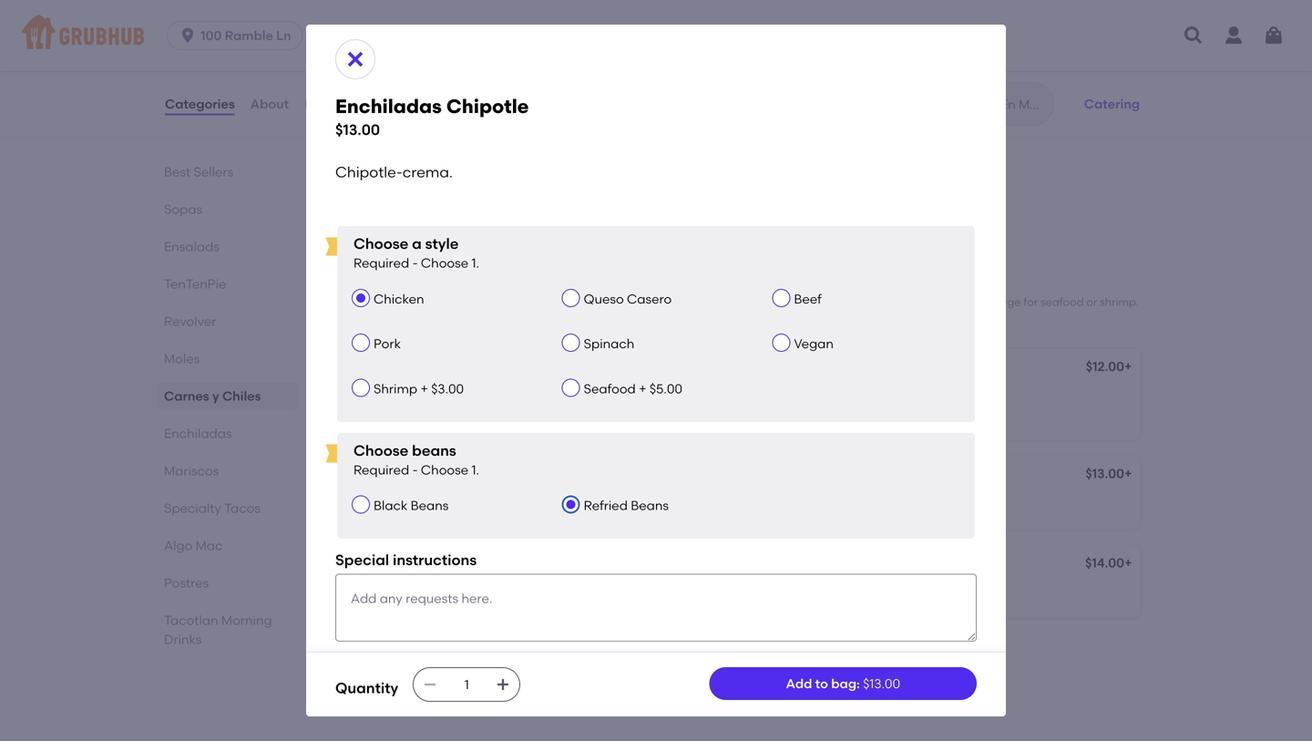 Task type: locate. For each thing, give the bounding box(es) containing it.
add left to
[[786, 676, 813, 691]]

0 vertical spatial served
[[646, 295, 683, 309]]

res up 'broiled'
[[823, 12, 845, 28]]

choose inside enchiladas choose from chicken, queso casero, beef pork, or spinach. served with rice and choice of black or refried beans. add extra charge for seafood or shrimp. served with rice and choice of black or refried beans. vegan option available.
[[336, 295, 376, 309]]

0 vertical spatial rice
[[710, 295, 730, 309]]

0 vertical spatial sour
[[899, 56, 925, 72]]

tacos
[[224, 501, 261, 516]]

tacotlan
[[164, 613, 218, 628]]

1 horizontal spatial beef
[[530, 295, 554, 309]]

onions
[[1070, 38, 1110, 53]]

beans, inside beef fajita, homemade chorizo, nopalitos, grilled onions, plancha cooked serrano peppers, queso fresco, black beans, rice, and 6 flour tortillas.
[[350, 199, 392, 215]]

0 vertical spatial $13.00
[[336, 121, 380, 139]]

$13.00 +
[[1086, 466, 1133, 482]]

1 vertical spatial sour
[[452, 583, 478, 598]]

1 res from the left
[[407, 12, 429, 28]]

about
[[250, 96, 289, 112]]

filete de res en salsa de rosas
[[350, 12, 545, 28]]

platon
[[350, 646, 391, 661]]

100 ramble ln button
[[167, 21, 311, 50]]

rice
[[710, 295, 730, 309], [400, 311, 419, 325]]

1. inside choose beans required - choose 1.
[[472, 462, 480, 478]]

0 horizontal spatial rice
[[400, 311, 419, 325]]

of
[[593, 38, 605, 53], [947, 38, 960, 53], [795, 295, 805, 309], [484, 311, 495, 325], [412, 672, 424, 687]]

+ left the
[[421, 381, 428, 397]]

+ down $13.00 + at right
[[1125, 555, 1133, 571]]

0 vertical spatial beans,
[[825, 56, 866, 72]]

1 vertical spatial for
[[1024, 295, 1039, 309]]

+ down the special instructions "text box"
[[717, 644, 724, 660]]

served up enchiladas banderas
[[336, 311, 372, 325]]

beans. down queso
[[580, 311, 615, 325]]

vegan down enchiladas choose from chicken, queso casero, beef pork, or spinach. served with rice and choice of black or refried beans. add extra charge for seafood or shrimp. served with rice and choice of black or refried beans. vegan option available.
[[794, 336, 834, 352]]

spinach
[[584, 336, 635, 352]]

- inside choose a style required - choose 1.
[[413, 255, 418, 271]]

0 horizontal spatial beans
[[411, 498, 449, 513]]

1 vertical spatial queso
[[453, 295, 485, 309]]

molcajete
[[350, 136, 413, 152]]

0 vertical spatial for
[[416, 136, 433, 152]]

2 vertical spatial with
[[375, 311, 397, 325]]

served up option on the top of page
[[646, 295, 683, 309]]

0 vertical spatial svg image
[[1183, 25, 1205, 46]]

crema.
[[403, 163, 453, 181]]

beans. left extra at top right
[[891, 295, 926, 309]]

1 horizontal spatial for
[[1024, 295, 1039, 309]]

sellers
[[194, 164, 234, 180]]

fajitas de res
[[759, 12, 845, 28]]

1 horizontal spatial beans.
[[891, 295, 926, 309]]

de down peppers
[[1005, 56, 1021, 72]]

0 horizontal spatial for
[[416, 136, 433, 152]]

queso left casero,
[[453, 295, 485, 309]]

choose
[[354, 235, 409, 253], [421, 255, 469, 271], [336, 295, 376, 309], [354, 442, 409, 459], [421, 462, 469, 478]]

plancha
[[350, 181, 402, 196]]

+ for $14.00
[[1125, 555, 1133, 571]]

- down beans
[[413, 462, 418, 478]]

salsa down special
[[350, 583, 384, 598]]

enchiladas verdes
[[350, 468, 465, 483]]

add left extra at top right
[[929, 295, 951, 309]]

beans down verdes
[[411, 498, 449, 513]]

choose a style required - choose 1.
[[354, 235, 480, 271]]

0 horizontal spatial queso
[[453, 295, 485, 309]]

1 vertical spatial vegan
[[794, 336, 834, 352]]

de up 'broiled'
[[804, 12, 820, 28]]

enchiladas for banderas
[[350, 360, 419, 376]]

1 horizontal spatial $13.00
[[864, 676, 901, 691]]

2 res from the left
[[823, 12, 845, 28]]

1 vertical spatial choice
[[446, 311, 481, 325]]

chipotle-crema.
[[336, 163, 453, 181]]

$13.00 right bag:
[[864, 676, 901, 691]]

rice, down cooked
[[395, 199, 421, 215]]

0 horizontal spatial $13.00
[[336, 121, 380, 139]]

pico
[[975, 56, 1002, 72]]

0 vertical spatial choice
[[757, 295, 792, 309]]

beef
[[394, 38, 422, 53], [853, 38, 881, 53], [530, 295, 554, 309]]

2 horizontal spatial salsa
[[544, 386, 577, 402]]

0 horizontal spatial rice,
[[395, 199, 421, 215]]

vegan down queso casero
[[618, 311, 652, 325]]

0 horizontal spatial res
[[407, 12, 429, 28]]

petal
[[663, 38, 695, 53]]

black inside sizzling broiled beef and strips of bell peppers and onions with black beans, rice, sour cream, pico de gallo, cheese tortillas.
[[788, 56, 822, 72]]

svg image inside the 100 ramble ln button
[[179, 26, 197, 45]]

0 vertical spatial rice,
[[869, 56, 896, 72]]

$22.00
[[676, 644, 717, 660]]

2 horizontal spatial with
[[759, 56, 784, 72]]

1 vertical spatial salsa
[[544, 386, 577, 402]]

enchiladas up 'shrimp'
[[350, 360, 419, 376]]

rice, left cream, in the right top of the page
[[869, 56, 896, 72]]

salsa
[[451, 12, 485, 28], [544, 386, 577, 402], [350, 583, 384, 598]]

a left style
[[412, 235, 422, 253]]

1 horizontal spatial served
[[646, 295, 683, 309]]

beef inside enchiladas choose from chicken, queso casero, beef pork, or spinach. served with rice and choice of black or refried beans. add extra charge for seafood or shrimp. served with rice and choice of black or refried beans. vegan option available.
[[530, 295, 554, 309]]

de right platon at the left bottom
[[394, 646, 410, 661]]

1 horizontal spatial with
[[686, 295, 708, 309]]

beef left pork,
[[530, 295, 554, 309]]

0 vertical spatial required
[[354, 255, 410, 271]]

2 horizontal spatial $13.00
[[1086, 466, 1125, 482]]

0 horizontal spatial tortillas.
[[493, 199, 542, 215]]

our
[[608, 38, 628, 53]]

0 horizontal spatial vegan
[[618, 311, 652, 325]]

1 horizontal spatial res
[[823, 12, 845, 28]]

and inside representing the mexican flag. salsa ranchera, crema, and salsa verde.
[[350, 405, 375, 420]]

1 vertical spatial rice
[[400, 311, 419, 325]]

2 - from the top
[[413, 462, 418, 478]]

sour down enchiladas suizas tradicionales
[[452, 583, 478, 598]]

+ up $14.00 +
[[1125, 466, 1133, 482]]

0 vertical spatial add
[[929, 295, 951, 309]]

beans, down 'broiled'
[[825, 56, 866, 72]]

1 horizontal spatial choice
[[757, 295, 792, 309]]

1 horizontal spatial svg image
[[1183, 25, 1205, 46]]

$13.00 down 'reviews'
[[336, 121, 380, 139]]

100
[[201, 28, 222, 43]]

salsa for en
[[451, 12, 485, 28]]

main navigation navigation
[[0, 0, 1313, 71]]

enchiladas banderas
[[350, 360, 483, 376]]

0 vertical spatial -
[[413, 255, 418, 271]]

1 vertical spatial beans,
[[350, 199, 392, 215]]

flour
[[462, 199, 490, 215]]

0 horizontal spatial salsa
[[350, 583, 384, 598]]

tentenpie
[[164, 276, 226, 292]]

0 horizontal spatial choice
[[446, 311, 481, 325]]

tenderloin
[[425, 38, 488, 53]]

1 vertical spatial required
[[354, 462, 410, 478]]

a right on
[[554, 38, 562, 53]]

required
[[354, 255, 410, 271], [354, 462, 410, 478]]

beef for beef
[[794, 291, 822, 307]]

1. up sauce.
[[472, 462, 480, 478]]

serrano
[[454, 181, 501, 196]]

enchiladas inside 'enchiladas chipotle $13.00'
[[336, 95, 442, 118]]

svg image
[[1264, 25, 1286, 46], [179, 26, 197, 45], [423, 677, 438, 692], [496, 677, 511, 692]]

3
[[445, 672, 452, 687]]

for right charge
[[1024, 295, 1039, 309]]

+ for $13.00
[[1125, 466, 1133, 482]]

+ for seafood
[[639, 381, 647, 397]]

salsa for flag.
[[544, 386, 577, 402]]

0 horizontal spatial beans,
[[350, 199, 392, 215]]

1 horizontal spatial a
[[554, 38, 562, 53]]

1 horizontal spatial beans,
[[825, 56, 866, 72]]

beef inside beef fajita, homemade chorizo, nopalitos, grilled onions, plancha cooked serrano peppers, queso fresco, black beans, rice, and 6 flour tortillas.
[[350, 162, 378, 178]]

cream.
[[482, 583, 525, 598]]

with down "sizzling"
[[759, 56, 784, 72]]

and left salsa
[[350, 405, 375, 420]]

beans for black beans
[[411, 498, 449, 513]]

1 horizontal spatial rice,
[[869, 56, 896, 72]]

salsa right flag. in the bottom left of the page
[[544, 386, 577, 402]]

1 vertical spatial add
[[786, 676, 813, 691]]

with up "available."
[[686, 295, 708, 309]]

choose left from
[[336, 295, 376, 309]]

1 vertical spatial a
[[412, 235, 422, 253]]

algo
[[164, 538, 193, 553]]

0 horizontal spatial served
[[336, 311, 372, 325]]

enchiladas left diablas
[[759, 557, 828, 572]]

1 horizontal spatial beans
[[631, 498, 669, 513]]

$13.00 up $14.00 in the right of the page
[[1086, 466, 1125, 482]]

+ for $12.00
[[1125, 359, 1133, 374]]

1. down flour
[[472, 255, 480, 271]]

and down chicken,
[[422, 311, 443, 325]]

and down the suizas
[[424, 583, 449, 598]]

choose down plancha
[[354, 235, 409, 253]]

0 horizontal spatial sour
[[452, 583, 478, 598]]

0 vertical spatial vegan
[[618, 311, 652, 325]]

2 1. from the top
[[472, 462, 480, 478]]

beans,
[[825, 56, 866, 72], [350, 199, 392, 215]]

fresco,
[[602, 181, 644, 196]]

for left the 2
[[416, 136, 433, 152]]

onions,
[[651, 162, 695, 178]]

refried beans
[[584, 498, 669, 513]]

option
[[655, 311, 689, 325]]

0 vertical spatial 1.
[[472, 255, 480, 271]]

reviews
[[305, 96, 355, 112]]

100 ramble ln
[[201, 28, 291, 43]]

1 vertical spatial -
[[413, 462, 418, 478]]

required up chicken
[[354, 255, 410, 271]]

rice down chicken
[[400, 311, 419, 325]]

enchiladas up green
[[350, 468, 419, 483]]

style
[[425, 235, 459, 253]]

0 vertical spatial tortillas.
[[759, 75, 808, 91]]

1 horizontal spatial refried
[[853, 295, 888, 309]]

Search Hecho En Mexico search field
[[909, 96, 1048, 113]]

sour
[[899, 56, 925, 72], [452, 583, 478, 598]]

1 vertical spatial 1.
[[472, 462, 480, 478]]

tortillas. down peppers,
[[493, 199, 542, 215]]

0 vertical spatial with
[[759, 56, 784, 72]]

2 vertical spatial salsa
[[350, 583, 384, 598]]

svg image inside main navigation navigation
[[1183, 25, 1205, 46]]

with down from
[[375, 311, 397, 325]]

0 horizontal spatial svg image
[[345, 48, 367, 70]]

sopas
[[164, 201, 202, 217]]

0 horizontal spatial with
[[375, 311, 397, 325]]

enchiladas inside enchiladas choose from chicken, queso casero, beef pork, or spinach. served with rice and choice of black or refried beans. add extra charge for seafood or shrimp. served with rice and choice of black or refried beans. vegan option available.
[[336, 270, 442, 293]]

rice,
[[869, 56, 896, 72], [395, 199, 421, 215]]

beef inside grilled beef tenderloin served on a bed of our rose-petal salsa.
[[394, 38, 422, 53]]

1 horizontal spatial salsa
[[451, 12, 485, 28]]

1 horizontal spatial queso
[[561, 181, 599, 196]]

1 vertical spatial beef
[[794, 291, 822, 307]]

carnes
[[164, 388, 209, 404]]

0 vertical spatial queso
[[561, 181, 599, 196]]

+ for $22.00
[[717, 644, 724, 660]]

rice up "available."
[[710, 295, 730, 309]]

add
[[929, 295, 951, 309], [786, 676, 813, 691]]

beans.
[[891, 295, 926, 309], [580, 311, 615, 325]]

2 required from the top
[[354, 462, 410, 478]]

beef right 'broiled'
[[853, 38, 881, 53]]

$22.00 +
[[676, 644, 724, 660]]

Special instructions text field
[[336, 574, 977, 642]]

+ down shrimp.
[[1125, 359, 1133, 374]]

beef right grilled
[[394, 38, 422, 53]]

mexican
[[459, 386, 511, 402]]

and left 6 on the top left
[[424, 199, 449, 215]]

- up chicken
[[413, 255, 418, 271]]

salsa inside representing the mexican flag. salsa ranchera, crema, and salsa verde.
[[544, 386, 577, 402]]

2 vertical spatial $13.00
[[864, 676, 901, 691]]

0 horizontal spatial add
[[786, 676, 813, 691]]

a
[[554, 38, 562, 53], [412, 235, 422, 253]]

enchiladas up from
[[336, 270, 442, 293]]

beans
[[411, 498, 449, 513], [631, 498, 669, 513]]

choice
[[757, 295, 792, 309], [446, 311, 481, 325]]

bed
[[565, 38, 590, 53]]

enchiladas for chipotle
[[336, 95, 442, 118]]

sampling
[[350, 672, 409, 687]]

contain
[[498, 672, 548, 687]]

0 vertical spatial a
[[554, 38, 562, 53]]

queso down nopalitos,
[[561, 181, 599, 196]]

sour down strips on the right top
[[899, 56, 925, 72]]

1 vertical spatial refried
[[543, 311, 577, 325]]

1 vertical spatial $13.00
[[1086, 466, 1125, 482]]

specialty tacos
[[164, 501, 261, 516]]

beans, inside sizzling broiled beef and strips of bell peppers and onions with black beans, rice, sour cream, pico de gallo, cheese tortillas.
[[825, 56, 866, 72]]

0 horizontal spatial beans.
[[580, 311, 615, 325]]

of inside grilled beef tenderloin served on a bed of our rose-petal salsa.
[[593, 38, 605, 53]]

1 beans from the left
[[411, 498, 449, 513]]

0 vertical spatial salsa
[[451, 12, 485, 28]]

$13.00
[[336, 121, 380, 139], [1086, 466, 1125, 482], [864, 676, 901, 691]]

1 horizontal spatial sour
[[899, 56, 925, 72]]

molcajete for 2
[[350, 136, 443, 152]]

2 beans from the left
[[631, 498, 669, 513]]

0 vertical spatial beans.
[[891, 295, 926, 309]]

tortillas. down "sizzling"
[[759, 75, 808, 91]]

1 1. from the top
[[472, 255, 480, 271]]

spinach.
[[599, 295, 644, 309]]

0 vertical spatial refried
[[853, 295, 888, 309]]

1 horizontal spatial add
[[929, 295, 951, 309]]

+ left "$5.00"
[[639, 381, 647, 397]]

representing
[[350, 386, 432, 402]]

seafood
[[1041, 295, 1084, 309]]

choose down style
[[421, 255, 469, 271]]

2 horizontal spatial beef
[[853, 38, 881, 53]]

0 vertical spatial beef
[[350, 162, 378, 178]]

svg image
[[1183, 25, 1205, 46], [345, 48, 367, 70]]

beans right refried at the bottom
[[631, 498, 669, 513]]

for
[[416, 136, 433, 152], [1024, 295, 1039, 309]]

quantity
[[336, 679, 399, 697]]

enchiladas up molcajete
[[336, 95, 442, 118]]

refried
[[584, 498, 628, 513]]

0 horizontal spatial beef
[[394, 38, 422, 53]]

$12.00 +
[[1087, 359, 1133, 374]]

grilled
[[350, 38, 391, 53]]

and
[[884, 38, 908, 53], [1042, 38, 1067, 53], [424, 199, 449, 215], [733, 295, 754, 309], [422, 311, 443, 325], [350, 405, 375, 420], [424, 583, 449, 598]]

1 - from the top
[[413, 255, 418, 271]]

1 vertical spatial with
[[686, 295, 708, 309]]

beans for refried beans
[[631, 498, 669, 513]]

choose down beans
[[421, 462, 469, 478]]

0 horizontal spatial a
[[412, 235, 422, 253]]

enchiladas up verde
[[350, 557, 419, 572]]

1 vertical spatial rice,
[[395, 199, 421, 215]]

1 vertical spatial tortillas.
[[493, 199, 542, 215]]

required up green
[[354, 462, 410, 478]]

nopalitos,
[[546, 162, 606, 178]]

sizzling
[[759, 38, 803, 53]]

1 horizontal spatial tortillas.
[[759, 75, 808, 91]]

casero
[[627, 291, 672, 307]]

res left en
[[407, 12, 429, 28]]

salsa right en
[[451, 12, 485, 28]]

1 required from the top
[[354, 255, 410, 271]]

0 horizontal spatial beef
[[350, 162, 378, 178]]

1 horizontal spatial beef
[[794, 291, 822, 307]]

beans, down plancha
[[350, 199, 392, 215]]



Task type: describe. For each thing, give the bounding box(es) containing it.
queso inside enchiladas choose from chicken, queso casero, beef pork, or spinach. served with rice and choice of black or refried beans. add extra charge for seafood or shrimp. served with rice and choice of black or refried beans. vegan option available.
[[453, 295, 485, 309]]

bell
[[963, 38, 985, 53]]

on
[[535, 38, 551, 53]]

drinks
[[164, 632, 202, 647]]

y
[[212, 388, 219, 404]]

black beans
[[374, 498, 449, 513]]

strips
[[911, 38, 944, 53]]

res for beef
[[407, 12, 429, 28]]

to
[[816, 676, 829, 691]]

1 vertical spatial served
[[336, 311, 372, 325]]

suizas
[[422, 557, 462, 572]]

enchiladas suizas tradicionales
[[350, 557, 550, 572]]

shrimp
[[374, 381, 418, 397]]

de inside sizzling broiled beef and strips of bell peppers and onions with black beans, rice, sour cream, pico de gallo, cheese tortillas.
[[1005, 56, 1021, 72]]

chicken
[[374, 291, 424, 307]]

enchiladas for suizas
[[350, 557, 419, 572]]

sampling of all 3 moles. contain nuts.
[[350, 672, 581, 687]]

nuts.
[[552, 672, 581, 687]]

categories
[[165, 96, 235, 112]]

tortillas. inside beef fajita, homemade chorizo, nopalitos, grilled onions, plancha cooked serrano peppers, queso fresco, black beans, rice, and 6 flour tortillas.
[[493, 199, 542, 215]]

moles.
[[455, 672, 495, 687]]

salsa.
[[350, 56, 385, 72]]

chicken,
[[406, 295, 450, 309]]

broiled
[[806, 38, 849, 53]]

of inside sizzling broiled beef and strips of bell peppers and onions with black beans, rice, sour cream, pico de gallo, cheese tortillas.
[[947, 38, 960, 53]]

vegan inside enchiladas choose from chicken, queso casero, beef pork, or spinach. served with rice and choice of black or refried beans. add extra charge for seafood or shrimp. served with rice and choice of black or refried beans. vegan option available.
[[618, 311, 652, 325]]

1. inside choose a style required - choose 1.
[[472, 255, 480, 271]]

sour inside sizzling broiled beef and strips of bell peppers and onions with black beans, rice, sour cream, pico de gallo, cheese tortillas.
[[899, 56, 925, 72]]

rice, inside beef fajita, homemade chorizo, nopalitos, grilled onions, plancha cooked serrano peppers, queso fresco, black beans, rice, and 6 flour tortillas.
[[395, 199, 421, 215]]

green
[[350, 494, 388, 509]]

$14.00
[[1086, 555, 1125, 571]]

beef for beef fajita, homemade chorizo, nopalitos, grilled onions, plancha cooked serrano peppers, queso fresco, black beans, rice, and 6 flour tortillas.
[[350, 162, 378, 178]]

Input item quantity number field
[[447, 668, 487, 701]]

seafood + $5.00
[[584, 381, 683, 397]]

from
[[379, 295, 404, 309]]

0 horizontal spatial refried
[[543, 311, 577, 325]]

cheese
[[1061, 56, 1106, 72]]

$13.00 inside 'enchiladas chipotle $13.00'
[[336, 121, 380, 139]]

all
[[427, 672, 442, 687]]

bag:
[[832, 676, 860, 691]]

banderas
[[422, 360, 483, 376]]

2
[[436, 136, 443, 152]]

+ for shrimp
[[421, 381, 428, 397]]

queso
[[584, 291, 624, 307]]

black
[[374, 498, 408, 513]]

grilled beef tenderloin served on a bed of our rose-petal salsa.
[[350, 38, 695, 72]]

a inside choose a style required - choose 1.
[[412, 235, 422, 253]]

choose up enchiladas verdes
[[354, 442, 409, 459]]

diablas
[[831, 557, 879, 572]]

choose beans required - choose 1.
[[354, 442, 480, 478]]

de left mole
[[486, 646, 502, 661]]

charge
[[984, 295, 1022, 309]]

enchiladas for diablas
[[759, 557, 828, 572]]

enchiladas for verdes
[[350, 468, 419, 483]]

$19.00
[[683, 10, 721, 26]]

and up gallo,
[[1042, 38, 1067, 53]]

$12.00
[[1087, 359, 1125, 374]]

peppers,
[[504, 181, 558, 196]]

instructions
[[393, 551, 477, 569]]

reviews button
[[304, 71, 356, 137]]

$5.00
[[650, 381, 683, 397]]

tradicionales
[[465, 557, 550, 572]]

casero,
[[488, 295, 527, 309]]

sauce.
[[450, 494, 490, 509]]

fajita,
[[381, 162, 416, 178]]

about button
[[250, 71, 290, 137]]

best sellers
[[164, 164, 234, 180]]

black inside beef fajita, homemade chorizo, nopalitos, grilled onions, plancha cooked serrano peppers, queso fresco, black beans, rice, and 6 flour tortillas.
[[647, 181, 681, 196]]

de left rosas
[[488, 12, 504, 28]]

enchiladas up 3
[[413, 646, 483, 661]]

required inside choose beans required - choose 1.
[[354, 462, 410, 478]]

and inside beef fajita, homemade chorizo, nopalitos, grilled onions, plancha cooked serrano peppers, queso fresco, black beans, rice, and 6 flour tortillas.
[[424, 199, 449, 215]]

cooked
[[405, 181, 451, 196]]

chipotle-
[[336, 163, 403, 181]]

rose-
[[631, 38, 663, 53]]

chiles
[[222, 388, 261, 404]]

specialty
[[164, 501, 221, 516]]

catering button
[[1077, 84, 1149, 124]]

$14.00 +
[[1086, 555, 1133, 571]]

6
[[452, 199, 459, 215]]

the
[[435, 386, 456, 402]]

enchiladas for choose
[[336, 270, 442, 293]]

rice, inside sizzling broiled beef and strips of bell peppers and onions with black beans, rice, sour cream, pico de gallo, cheese tortillas.
[[869, 56, 896, 72]]

gallo,
[[1025, 56, 1058, 72]]

cream,
[[928, 56, 972, 72]]

mac
[[196, 538, 223, 553]]

ranchera,
[[580, 386, 641, 402]]

1 vertical spatial svg image
[[345, 48, 367, 70]]

enchiladas diablas
[[759, 557, 879, 572]]

and up "available."
[[733, 295, 754, 309]]

a inside grilled beef tenderloin served on a bed of our rose-petal salsa.
[[554, 38, 562, 53]]

queso inside beef fajita, homemade chorizo, nopalitos, grilled onions, plancha cooked serrano peppers, queso fresco, black beans, rice, and 6 flour tortillas.
[[561, 181, 599, 196]]

representing the mexican flag. salsa ranchera, crema, and salsa verde.
[[350, 386, 687, 420]]

enchiladas up the mariscos
[[164, 426, 232, 441]]

ensalads
[[164, 239, 220, 254]]

enchiladas chipotle $13.00
[[336, 95, 529, 139]]

tacotlan morning drinks
[[164, 613, 272, 647]]

peppers
[[988, 38, 1039, 53]]

res for broiled
[[823, 12, 845, 28]]

carnes y chiles
[[164, 388, 261, 404]]

revolver
[[164, 314, 216, 329]]

and left strips on the right top
[[884, 38, 908, 53]]

algo mac
[[164, 538, 223, 553]]

for inside enchiladas choose from chicken, queso casero, beef pork, or spinach. served with rice and choice of black or refried beans. add extra charge for seafood or shrimp. served with rice and choice of black or refried beans. vegan option available.
[[1024, 295, 1039, 309]]

morning
[[221, 613, 272, 628]]

add inside enchiladas choose from chicken, queso casero, beef pork, or spinach. served with rice and choice of black or refried beans. add extra charge for seafood or shrimp. served with rice and choice of black or refried beans. vegan option available.
[[929, 295, 951, 309]]

extra
[[954, 295, 981, 309]]

beans
[[412, 442, 457, 459]]

required inside choose a style required - choose 1.
[[354, 255, 410, 271]]

queso casero
[[584, 291, 672, 307]]

1 vertical spatial beans.
[[580, 311, 615, 325]]

pork,
[[556, 295, 583, 309]]

de right filete
[[387, 12, 404, 28]]

available.
[[691, 311, 743, 325]]

verde.
[[413, 405, 451, 420]]

beef inside sizzling broiled beef and strips of bell peppers and onions with black beans, rice, sour cream, pico de gallo, cheese tortillas.
[[853, 38, 881, 53]]

- inside choose beans required - choose 1.
[[413, 462, 418, 478]]

tortillas. inside sizzling broiled beef and strips of bell peppers and onions with black beans, rice, sour cream, pico de gallo, cheese tortillas.
[[759, 75, 808, 91]]

1 horizontal spatial vegan
[[794, 336, 834, 352]]

mariscos
[[164, 463, 219, 479]]

1 horizontal spatial rice
[[710, 295, 730, 309]]

with inside sizzling broiled beef and strips of bell peppers and onions with black beans, rice, sour cream, pico de gallo, cheese tortillas.
[[759, 56, 784, 72]]



Task type: vqa. For each thing, say whether or not it's contained in the screenshot.
y
yes



